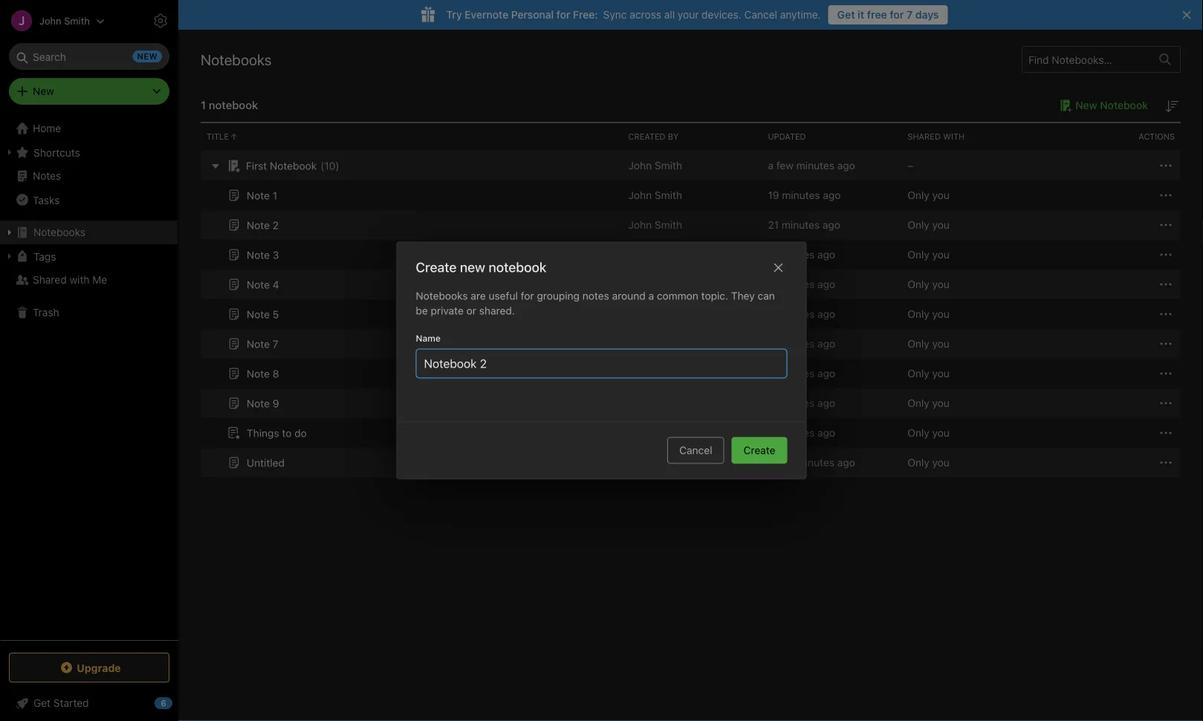 Task type: locate. For each thing, give the bounding box(es) containing it.
0 horizontal spatial notebooks
[[33, 226, 86, 239]]

ago inside untitled row
[[838, 457, 856, 469]]

7 smith from the top
[[655, 427, 683, 439]]

john for 2
[[629, 219, 652, 231]]

2 vertical spatial a
[[768, 457, 774, 469]]

0 vertical spatial new
[[33, 85, 54, 97]]

1 only from the top
[[908, 189, 930, 201]]

7 for to
[[768, 427, 774, 439]]

untitled button
[[225, 454, 285, 472]]

10 only you from the top
[[908, 457, 950, 469]]

john inside note 7 row
[[629, 338, 652, 350]]

john smith inside note 5 row
[[629, 308, 683, 320]]

4 you from the top
[[933, 278, 950, 291]]

19
[[768, 189, 780, 201]]

note left '4'
[[247, 279, 270, 291]]

1 john smith from the top
[[629, 159, 683, 172]]

note left the 5
[[247, 308, 270, 321]]

note down note 5
[[247, 338, 270, 350]]

ago inside note 5 row
[[818, 308, 836, 320]]

updated button
[[762, 123, 902, 150]]

only inside note 7 row
[[908, 338, 930, 350]]

john smith for 2
[[629, 219, 683, 231]]

only you for 3
[[908, 249, 950, 261]]

cancel down note 9 row
[[680, 445, 713, 457]]

john smith inside note 7 row
[[629, 338, 683, 350]]

john smith inside note 2 row
[[629, 219, 683, 231]]

2 john from the top
[[629, 189, 652, 201]]

7 minutes ago inside things to do row
[[768, 427, 836, 439]]

a few minutes ago inside "first notebook" row
[[768, 159, 856, 172]]

8 note from the top
[[247, 398, 270, 410]]

get it free for 7 days button
[[829, 5, 948, 25]]

2 you from the top
[[933, 219, 950, 231]]

john smith down note 7 row
[[629, 368, 683, 380]]

smith down note 7 row
[[655, 368, 683, 380]]

devices.
[[702, 9, 742, 21]]

minutes inside note 4 'row'
[[777, 278, 815, 291]]

john smith inside note 1 row
[[629, 189, 683, 201]]

note 1 row
[[201, 181, 1181, 210]]

7 john from the top
[[629, 427, 652, 439]]

notebooks
[[201, 51, 272, 68], [33, 226, 86, 239], [416, 290, 468, 302]]

by
[[668, 132, 679, 142]]

1 vertical spatial a
[[649, 290, 654, 302]]

note down first
[[247, 189, 270, 202]]

john smith down note 9 row
[[629, 427, 683, 439]]

only
[[908, 189, 930, 201], [908, 219, 930, 231], [908, 249, 930, 261], [908, 278, 930, 291], [908, 308, 930, 320], [908, 338, 930, 350], [908, 368, 930, 380], [908, 397, 930, 410], [908, 427, 930, 439], [908, 457, 930, 469]]

8 only from the top
[[908, 397, 930, 410]]

3 note from the top
[[247, 249, 270, 261]]

ago inside note 1 row
[[823, 189, 841, 201]]

7 you from the top
[[933, 368, 950, 380]]

ago inside note 7 row
[[818, 338, 836, 350]]

john
[[629, 159, 652, 172], [629, 189, 652, 201], [629, 219, 652, 231], [629, 308, 652, 320], [629, 338, 652, 350], [629, 368, 652, 380], [629, 427, 652, 439], [629, 457, 652, 469]]

only inside note 2 row
[[908, 219, 930, 231]]

0 horizontal spatial cancel
[[680, 445, 713, 457]]

you
[[933, 189, 950, 201], [933, 219, 950, 231], [933, 249, 950, 261], [933, 278, 950, 291], [933, 308, 950, 320], [933, 338, 950, 350], [933, 368, 950, 380], [933, 397, 950, 410], [933, 427, 950, 439], [933, 457, 950, 469]]

a inside "first notebook" row
[[768, 159, 774, 172]]

for inside button
[[890, 9, 904, 21]]

note left 3
[[247, 249, 270, 261]]

free:
[[573, 9, 598, 21]]

for left free:
[[557, 9, 571, 21]]

smith down note 5 row on the top of the page
[[655, 338, 683, 350]]

tree containing home
[[0, 117, 178, 640]]

john inside "first notebook" row
[[629, 159, 652, 172]]

smith inside note 5 row
[[655, 308, 683, 320]]

john inside note 1 row
[[629, 189, 652, 201]]

ago inside note 2 row
[[823, 219, 841, 231]]

cell
[[623, 240, 762, 270]]

smith down by
[[655, 159, 683, 172]]

shared.
[[479, 305, 515, 317]]

you inside note 2 row
[[933, 219, 950, 231]]

1 a few minutes ago from the top
[[768, 159, 856, 172]]

smith down common
[[655, 308, 683, 320]]

personal
[[511, 9, 554, 21]]

only you inside things to do row
[[908, 427, 950, 439]]

note inside "button"
[[247, 249, 270, 261]]

first notebook row
[[201, 151, 1181, 181]]

smith inside note 1 row
[[655, 189, 683, 201]]

minutes inside "first notebook" row
[[797, 159, 835, 172]]

0 vertical spatial create
[[416, 259, 457, 275]]

7 minutes ago inside note 5 row
[[768, 308, 836, 320]]

0 vertical spatial notebook
[[1101, 99, 1149, 112]]

3 john from the top
[[629, 219, 652, 231]]

john smith down common
[[629, 308, 683, 320]]

notebook up actions button
[[1101, 99, 1149, 112]]

2 smith from the top
[[655, 189, 683, 201]]

minutes for note 1
[[782, 189, 820, 201]]

2 horizontal spatial notebooks
[[416, 290, 468, 302]]

0 horizontal spatial notebook
[[270, 160, 317, 172]]

1 horizontal spatial create
[[744, 445, 776, 457]]

8 you from the top
[[933, 397, 950, 410]]

3 only you from the top
[[908, 249, 950, 261]]

8
[[273, 368, 279, 380]]

note 7 button
[[225, 335, 279, 353]]

create for create
[[744, 445, 776, 457]]

0 horizontal spatial notebook
[[209, 99, 258, 112]]

only you
[[908, 189, 950, 201], [908, 219, 950, 231], [908, 249, 950, 261], [908, 278, 950, 291], [908, 308, 950, 320], [908, 338, 950, 350], [908, 368, 950, 380], [908, 397, 950, 410], [908, 427, 950, 439], [908, 457, 950, 469]]

notes link
[[0, 164, 178, 188]]

1 7 minutes ago from the top
[[768, 249, 836, 261]]

ago for note 2
[[823, 219, 841, 231]]

home link
[[0, 117, 178, 141]]

smith for 8
[[655, 368, 683, 380]]

shortcuts button
[[0, 141, 178, 164]]

first
[[246, 160, 267, 172]]

note 5 row
[[201, 300, 1181, 329]]

ago for note 7
[[818, 338, 836, 350]]

8 smith from the top
[[655, 457, 683, 469]]

note for note 7
[[247, 338, 270, 350]]

2 7 minutes ago from the top
[[768, 278, 836, 291]]

only for to
[[908, 427, 930, 439]]

1 john from the top
[[629, 159, 652, 172]]

1 vertical spatial create
[[744, 445, 776, 457]]

minutes for note 3
[[777, 249, 815, 261]]

notes
[[583, 290, 610, 302]]

3
[[273, 249, 279, 261]]

shared with button
[[902, 123, 1042, 150]]

note 8
[[247, 368, 279, 380]]

anytime.
[[780, 9, 821, 21]]

note 2 row
[[201, 210, 1181, 240]]

create right cancel button
[[744, 445, 776, 457]]

2 vertical spatial notebooks
[[416, 290, 468, 302]]

only inside note 1 row
[[908, 189, 930, 201]]

2 horizontal spatial for
[[890, 9, 904, 21]]

john smith down things to do row
[[629, 457, 683, 469]]

note 4 button
[[225, 276, 279, 294]]

new up actions button
[[1076, 99, 1098, 112]]

note for note 1
[[247, 189, 270, 202]]

1 horizontal spatial new
[[1076, 99, 1098, 112]]

you for to
[[933, 427, 950, 439]]

1 smith from the top
[[655, 159, 683, 172]]

1 horizontal spatial notebook
[[1101, 99, 1149, 112]]

only you inside note 4 'row'
[[908, 278, 950, 291]]

for right useful
[[521, 290, 534, 302]]

ago inside things to do row
[[818, 427, 836, 439]]

few for only you
[[777, 457, 794, 469]]

note inside button
[[247, 279, 270, 291]]

you inside note 4 'row'
[[933, 278, 950, 291]]

0 vertical spatial cancel
[[745, 9, 778, 21]]

john smith for 8
[[629, 368, 683, 380]]

2 note from the top
[[247, 219, 270, 231]]

notebooks link
[[0, 221, 178, 245]]

notebooks inside notebooks are useful for grouping notes around a common topic. they can be private or shared.
[[416, 290, 468, 302]]

only inside note 8 row
[[908, 368, 930, 380]]

4 7 minutes ago from the top
[[768, 338, 836, 350]]

5 7 minutes ago from the top
[[768, 368, 836, 380]]

7 inside things to do row
[[768, 427, 774, 439]]

6 only from the top
[[908, 338, 930, 350]]

7 minutes ago inside note 3 row
[[768, 249, 836, 261]]

7 minutes ago inside note 4 'row'
[[768, 278, 836, 291]]

row group containing john smith
[[201, 151, 1181, 478]]

6 smith from the top
[[655, 368, 683, 380]]

smith inside "first notebook" row
[[655, 159, 683, 172]]

21
[[768, 219, 779, 231]]

6 john smith from the top
[[629, 368, 683, 380]]

7 minutes ago for note 8
[[768, 368, 836, 380]]

smith down note 9 row
[[655, 427, 683, 439]]

for right free
[[890, 9, 904, 21]]

None search field
[[19, 43, 159, 70]]

notebook
[[1101, 99, 1149, 112], [270, 160, 317, 172]]

4 only from the top
[[908, 278, 930, 291]]

(
[[321, 160, 324, 172]]

1 vertical spatial few
[[777, 457, 794, 469]]

john for to
[[629, 427, 652, 439]]

1 you from the top
[[933, 189, 950, 201]]

0 vertical spatial a few minutes ago
[[768, 159, 856, 172]]

a inside untitled row
[[768, 457, 774, 469]]

Name text field
[[423, 350, 781, 378]]

4 smith from the top
[[655, 308, 683, 320]]

create inside button
[[744, 445, 776, 457]]

4
[[273, 279, 279, 291]]

minutes
[[797, 159, 835, 172], [782, 189, 820, 201], [782, 219, 820, 231], [777, 249, 815, 261], [777, 278, 815, 291], [777, 308, 815, 320], [777, 338, 815, 350], [777, 368, 815, 380], [777, 397, 815, 410], [777, 427, 815, 439], [797, 457, 835, 469]]

7 inside note 4 'row'
[[768, 278, 774, 291]]

john smith down created by
[[629, 159, 683, 172]]

a few minutes ago
[[768, 159, 856, 172], [768, 457, 856, 469]]

smith
[[655, 159, 683, 172], [655, 189, 683, 201], [655, 219, 683, 231], [655, 308, 683, 320], [655, 338, 683, 350], [655, 368, 683, 380], [655, 427, 683, 439], [655, 457, 683, 469]]

7 minutes ago inside note 7 row
[[768, 338, 836, 350]]

close image
[[770, 259, 788, 277]]

10
[[324, 160, 336, 172]]

expand notebooks image
[[4, 227, 16, 239]]

trash link
[[0, 301, 178, 325]]

row group
[[201, 151, 1181, 478]]

note for note 8
[[247, 368, 270, 380]]

5 only you from the top
[[908, 308, 950, 320]]

notebook inside "first notebook" row
[[270, 160, 317, 172]]

john smith inside note 8 row
[[629, 368, 683, 380]]

0 horizontal spatial for
[[521, 290, 534, 302]]

minutes for note 4
[[777, 278, 815, 291]]

4 john from the top
[[629, 308, 652, 320]]

5 john from the top
[[629, 338, 652, 350]]

created
[[629, 132, 666, 142]]

ago for note 1
[[823, 189, 841, 201]]

only inside note 5 row
[[908, 308, 930, 320]]

home
[[33, 122, 61, 135]]

settings image
[[152, 12, 170, 30]]

for
[[557, 9, 571, 21], [890, 9, 904, 21], [521, 290, 534, 302]]

1 vertical spatial notebook
[[270, 160, 317, 172]]

only you for 8
[[908, 368, 950, 380]]

7 minutes ago
[[768, 249, 836, 261], [768, 278, 836, 291], [768, 308, 836, 320], [768, 338, 836, 350], [768, 368, 836, 380], [768, 397, 836, 410], [768, 427, 836, 439]]

john smith inside things to do row
[[629, 427, 683, 439]]

you inside things to do row
[[933, 427, 950, 439]]

smith inside note 7 row
[[655, 338, 683, 350]]

notebook up useful
[[489, 259, 547, 275]]

only you inside note 3 row
[[908, 249, 950, 261]]

notebook inside new notebook button
[[1101, 99, 1149, 112]]

you inside note 7 row
[[933, 338, 950, 350]]

only you inside note 8 row
[[908, 368, 950, 380]]

minutes inside note 3 row
[[777, 249, 815, 261]]

4 john smith from the top
[[629, 308, 683, 320]]

notebooks up tags
[[33, 226, 86, 239]]

notebooks element
[[178, 30, 1204, 722]]

new button
[[9, 78, 170, 105]]

minutes for note 2
[[782, 219, 820, 231]]

2 a few minutes ago from the top
[[768, 457, 856, 469]]

6 only you from the top
[[908, 338, 950, 350]]

9 only from the top
[[908, 427, 930, 439]]

only inside untitled row
[[908, 457, 930, 469]]

ago for note 8
[[818, 368, 836, 380]]

note left 9
[[247, 398, 270, 410]]

only inside things to do row
[[908, 427, 930, 439]]

notebooks up private
[[416, 290, 468, 302]]

minutes inside note 7 row
[[777, 338, 815, 350]]

smith inside note 2 row
[[655, 219, 683, 231]]

3 only from the top
[[908, 249, 930, 261]]

19 minutes ago
[[768, 189, 841, 201]]

actions
[[1139, 132, 1175, 142]]

6 john from the top
[[629, 368, 652, 380]]

notebook left (
[[270, 160, 317, 172]]

1 vertical spatial 1
[[273, 189, 277, 202]]

row group inside notebooks element
[[201, 151, 1181, 478]]

only inside note 9 row
[[908, 397, 930, 410]]

note left '8'
[[247, 368, 270, 380]]

10 you from the top
[[933, 457, 950, 469]]

7 for 3
[[768, 249, 774, 261]]

only inside note 3 row
[[908, 249, 930, 261]]

john for 8
[[629, 368, 652, 380]]

1 vertical spatial new
[[1076, 99, 1098, 112]]

smith for 1
[[655, 189, 683, 201]]

note 9 button
[[225, 395, 279, 413]]

john smith down "first notebook" row
[[629, 189, 683, 201]]

note 2 button
[[225, 216, 279, 234]]

0 vertical spatial 1
[[201, 99, 206, 112]]

smith down note 1 row
[[655, 219, 683, 231]]

john inside untitled row
[[629, 457, 652, 469]]

8 john smith from the top
[[629, 457, 683, 469]]

only for 4
[[908, 278, 930, 291]]

0 horizontal spatial create
[[416, 259, 457, 275]]

minutes inside things to do row
[[777, 427, 815, 439]]

4 note from the top
[[247, 279, 270, 291]]

you inside note 1 row
[[933, 189, 950, 201]]

cancel right devices.
[[745, 9, 778, 21]]

7 note from the top
[[247, 368, 270, 380]]

2 only you from the top
[[908, 219, 950, 231]]

7 inside note 5 row
[[768, 308, 774, 320]]

a few minutes ago for only you
[[768, 457, 856, 469]]

new inside popup button
[[33, 85, 54, 97]]

notebook up title
[[209, 99, 258, 112]]

6 you from the top
[[933, 338, 950, 350]]

for for 7
[[890, 9, 904, 21]]

7 inside note 7 button
[[273, 338, 279, 350]]

create left new
[[416, 259, 457, 275]]

7 minutes ago inside note 8 row
[[768, 368, 836, 380]]

8 only you from the top
[[908, 397, 950, 410]]

3 7 minutes ago from the top
[[768, 308, 836, 320]]

10 only from the top
[[908, 457, 930, 469]]

7 7 minutes ago from the top
[[768, 427, 836, 439]]

note 1
[[247, 189, 277, 202]]

3 smith from the top
[[655, 219, 683, 231]]

5 note from the top
[[247, 308, 270, 321]]

7
[[907, 9, 913, 21], [768, 249, 774, 261], [768, 278, 774, 291], [768, 308, 774, 320], [768, 338, 774, 350], [273, 338, 279, 350], [768, 368, 774, 380], [768, 397, 774, 410], [768, 427, 774, 439]]

7 only you from the top
[[908, 368, 950, 380]]

1 note from the top
[[247, 189, 270, 202]]

7 john smith from the top
[[629, 427, 683, 439]]

get it free for 7 days
[[838, 9, 939, 21]]

smith down things to do row
[[655, 457, 683, 469]]

minutes inside note 9 row
[[777, 397, 815, 410]]

things to do
[[247, 427, 307, 440]]

few inside "first notebook" row
[[777, 159, 794, 172]]

9 only you from the top
[[908, 427, 950, 439]]

john inside note 8 row
[[629, 368, 652, 380]]

only for 8
[[908, 368, 930, 380]]

notebook
[[209, 99, 258, 112], [489, 259, 547, 275]]

shared with me
[[33, 274, 107, 286]]

only you inside note 2 row
[[908, 219, 950, 231]]

minutes inside note 8 row
[[777, 368, 815, 380]]

you for 2
[[933, 219, 950, 231]]

new
[[33, 85, 54, 97], [1076, 99, 1098, 112]]

note for note 3
[[247, 249, 270, 261]]

5 you from the top
[[933, 308, 950, 320]]

5 smith from the top
[[655, 338, 683, 350]]

john inside note 2 row
[[629, 219, 652, 231]]

ago
[[838, 159, 856, 172], [823, 189, 841, 201], [823, 219, 841, 231], [818, 249, 836, 261], [818, 278, 836, 291], [818, 308, 836, 320], [818, 338, 836, 350], [818, 368, 836, 380], [818, 397, 836, 410], [818, 427, 836, 439], [838, 457, 856, 469]]

notebook for first
[[270, 160, 317, 172]]

note
[[247, 189, 270, 202], [247, 219, 270, 231], [247, 249, 270, 261], [247, 279, 270, 291], [247, 308, 270, 321], [247, 338, 270, 350], [247, 368, 270, 380], [247, 398, 270, 410]]

john smith down note 5 row on the top of the page
[[629, 338, 683, 350]]

a inside notebooks are useful for grouping notes around a common topic. they can be private or shared.
[[649, 290, 654, 302]]

6 note from the top
[[247, 338, 270, 350]]

4 only you from the top
[[908, 278, 950, 291]]

note for note 2
[[247, 219, 270, 231]]

only you inside note 7 row
[[908, 338, 950, 350]]

3 you from the top
[[933, 249, 950, 261]]

minutes for note 5
[[777, 308, 815, 320]]

note left 2 on the left of the page
[[247, 219, 270, 231]]

notebooks up 1 notebook
[[201, 51, 272, 68]]

5 john smith from the top
[[629, 338, 683, 350]]

for for free:
[[557, 9, 571, 21]]

smith down "first notebook" row
[[655, 189, 683, 201]]

minutes inside note 2 row
[[782, 219, 820, 231]]

1 only you from the top
[[908, 189, 950, 201]]

2 john smith from the top
[[629, 189, 683, 201]]

note for note 5
[[247, 308, 270, 321]]

6 7 minutes ago from the top
[[768, 397, 836, 410]]

ago inside note 3 row
[[818, 249, 836, 261]]

john inside note 5 row
[[629, 308, 652, 320]]

smith for 5
[[655, 308, 683, 320]]

note 3 button
[[225, 246, 279, 264]]

1 vertical spatial cancel
[[680, 445, 713, 457]]

note 5
[[247, 308, 279, 321]]

2 only from the top
[[908, 219, 930, 231]]

0 vertical spatial a
[[768, 159, 774, 172]]

3 john smith from the top
[[629, 219, 683, 231]]

create for create new notebook
[[416, 259, 457, 275]]

2 few from the top
[[777, 457, 794, 469]]

shared
[[908, 132, 941, 142]]

notebook for new
[[1101, 99, 1149, 112]]

for inside notebooks are useful for grouping notes around a common topic. they can be private or shared.
[[521, 290, 534, 302]]

1 vertical spatial a few minutes ago
[[768, 457, 856, 469]]

note inside row
[[247, 338, 270, 350]]

john smith for 7
[[629, 338, 683, 350]]

1 few from the top
[[777, 159, 794, 172]]

only you inside untitled row
[[908, 457, 950, 469]]

5 only from the top
[[908, 308, 930, 320]]

tags
[[33, 250, 56, 263]]

only you inside note 1 row
[[908, 189, 950, 201]]

0 vertical spatial few
[[777, 159, 794, 172]]

1 horizontal spatial 1
[[273, 189, 277, 202]]

cancel
[[745, 9, 778, 21], [680, 445, 713, 457]]

ago inside note 8 row
[[818, 368, 836, 380]]

9 you from the top
[[933, 427, 950, 439]]

title button
[[201, 123, 623, 150]]

a few minutes ago for –
[[768, 159, 856, 172]]

smith inside note 8 row
[[655, 368, 683, 380]]

notes
[[33, 170, 61, 182]]

new inside button
[[1076, 99, 1098, 112]]

8 john from the top
[[629, 457, 652, 469]]

0 horizontal spatial new
[[33, 85, 54, 97]]

only for 5
[[908, 308, 930, 320]]

0 vertical spatial notebooks
[[201, 51, 272, 68]]

all
[[664, 9, 675, 21]]

smith inside things to do row
[[655, 427, 683, 439]]

ago for note 4
[[818, 278, 836, 291]]

note 8 row
[[201, 359, 1181, 389]]

john smith down note 1 row
[[629, 219, 683, 231]]

7 for 5
[[768, 308, 774, 320]]

7 inside note 3 row
[[768, 249, 774, 261]]

new up the 'home'
[[33, 85, 54, 97]]

7 minutes ago for note 3
[[768, 249, 836, 261]]

tree
[[0, 117, 178, 640]]

only you for 2
[[908, 219, 950, 231]]

days
[[916, 9, 939, 21]]

minutes inside note 5 row
[[777, 308, 815, 320]]

7 only from the top
[[908, 368, 930, 380]]

1 vertical spatial notebook
[[489, 259, 547, 275]]

note 3 row
[[201, 240, 1181, 270]]

you inside note 8 row
[[933, 368, 950, 380]]

you for 7
[[933, 338, 950, 350]]

1 horizontal spatial for
[[557, 9, 571, 21]]



Task type: describe. For each thing, give the bounding box(es) containing it.
minutes for note 7
[[777, 338, 815, 350]]

ago for note 5
[[818, 308, 836, 320]]

with
[[944, 132, 965, 142]]

untitled
[[247, 457, 285, 469]]

minutes inside untitled row
[[797, 457, 835, 469]]

only you for 1
[[908, 189, 950, 201]]

shortcuts
[[33, 146, 80, 159]]

minutes for things to do
[[777, 427, 815, 439]]

1 vertical spatial notebooks
[[33, 226, 86, 239]]

new for new notebook
[[1076, 99, 1098, 112]]

private
[[431, 305, 464, 317]]

me
[[92, 274, 107, 286]]

things
[[247, 427, 279, 440]]

0 horizontal spatial 1
[[201, 99, 206, 112]]

1 horizontal spatial cancel
[[745, 9, 778, 21]]

note 3
[[247, 249, 279, 261]]

7 minutes ago for note 5
[[768, 308, 836, 320]]

0 vertical spatial notebook
[[209, 99, 258, 112]]

only for 1
[[908, 189, 930, 201]]

are
[[471, 290, 486, 302]]

note 7 row
[[201, 329, 1181, 359]]

topic.
[[702, 290, 729, 302]]

new notebook button
[[1055, 97, 1149, 114]]

you inside note 9 row
[[933, 397, 950, 410]]

tags button
[[0, 245, 178, 268]]

ago for note 3
[[818, 249, 836, 261]]

john smith inside untitled row
[[629, 457, 683, 469]]

shared with me link
[[0, 268, 178, 292]]

new for new
[[33, 85, 54, 97]]

get
[[838, 9, 855, 21]]

note for note 9
[[247, 398, 270, 410]]

smith inside untitled row
[[655, 457, 683, 469]]

21 minutes ago
[[768, 219, 841, 231]]

7 minutes ago for note 7
[[768, 338, 836, 350]]

note for note 4
[[247, 279, 270, 291]]

across
[[630, 9, 662, 21]]

Search text field
[[19, 43, 159, 70]]

only you for 7
[[908, 338, 950, 350]]

few for –
[[777, 159, 794, 172]]

you for 4
[[933, 278, 950, 291]]

a for only you
[[768, 457, 774, 469]]

created by
[[629, 132, 679, 142]]

do
[[295, 427, 307, 440]]

with
[[70, 274, 90, 286]]

only you for 4
[[908, 278, 950, 291]]

7 inside the get it free for 7 days button
[[907, 9, 913, 21]]

title
[[207, 132, 229, 142]]

1 inside note 1 button
[[273, 189, 277, 202]]

john smith for to
[[629, 427, 683, 439]]

john for 5
[[629, 308, 652, 320]]

actions button
[[1042, 123, 1181, 150]]

first notebook ( 10 )
[[246, 160, 340, 172]]

created by button
[[623, 123, 762, 150]]

only for 7
[[908, 338, 930, 350]]

your
[[678, 9, 699, 21]]

evernote
[[465, 9, 509, 21]]

1 horizontal spatial notebook
[[489, 259, 547, 275]]

a for –
[[768, 159, 774, 172]]

7 for 7
[[768, 338, 774, 350]]

create button
[[732, 438, 788, 464]]

note 4 row
[[201, 270, 1181, 300]]

john for 7
[[629, 338, 652, 350]]

cell inside row group
[[623, 240, 762, 270]]

free
[[867, 9, 888, 21]]

john smith inside "first notebook" row
[[629, 159, 683, 172]]

create new notebook
[[416, 259, 547, 275]]

note 9 row
[[201, 389, 1181, 419]]

can
[[758, 290, 775, 302]]

smith for 7
[[655, 338, 683, 350]]

smith for to
[[655, 427, 683, 439]]

grouping
[[537, 290, 580, 302]]

–
[[908, 159, 914, 172]]

shared with
[[908, 132, 965, 142]]

minutes for note 8
[[777, 368, 815, 380]]

ago inside note 9 row
[[818, 397, 836, 410]]

shared
[[33, 274, 67, 286]]

upgrade
[[77, 662, 121, 675]]

sync
[[603, 9, 627, 21]]

only for 3
[[908, 249, 930, 261]]

john smith for 5
[[629, 308, 683, 320]]

you inside untitled row
[[933, 457, 950, 469]]

they
[[731, 290, 755, 302]]

note 7
[[247, 338, 279, 350]]

you for 8
[[933, 368, 950, 380]]

7 for 4
[[768, 278, 774, 291]]

common
[[657, 290, 699, 302]]

1 notebook
[[201, 99, 258, 112]]

be
[[416, 305, 428, 317]]

trash
[[33, 307, 59, 319]]

to
[[282, 427, 292, 440]]

only you for 5
[[908, 308, 950, 320]]

note 1 button
[[225, 187, 277, 204]]

arrow image
[[207, 157, 225, 175]]

7 minutes ago inside note 9 row
[[768, 397, 836, 410]]

note 5 button
[[225, 306, 279, 323]]

try evernote personal for free: sync across all your devices. cancel anytime.
[[446, 9, 821, 21]]

Find Notebooks… text field
[[1023, 47, 1151, 72]]

7 for 8
[[768, 368, 774, 380]]

new notebook
[[1076, 99, 1149, 112]]

name
[[416, 333, 441, 344]]

note 2
[[247, 219, 279, 231]]

note 9
[[247, 398, 279, 410]]

you for 3
[[933, 249, 950, 261]]

only you for to
[[908, 427, 950, 439]]

2
[[273, 219, 279, 231]]

useful
[[489, 290, 518, 302]]

9
[[273, 398, 279, 410]]

try
[[446, 9, 462, 21]]

)
[[336, 160, 340, 172]]

tasks button
[[0, 188, 178, 212]]

new
[[460, 259, 486, 275]]

or
[[467, 305, 477, 317]]

7 inside note 9 row
[[768, 397, 774, 410]]

ago for things to do
[[818, 427, 836, 439]]

7 minutes ago for note 4
[[768, 278, 836, 291]]

5
[[273, 308, 279, 321]]

expand tags image
[[4, 251, 16, 262]]

you for 1
[[933, 189, 950, 201]]

it
[[858, 9, 865, 21]]

john smith for 1
[[629, 189, 683, 201]]

you for 5
[[933, 308, 950, 320]]

untitled row
[[201, 448, 1181, 478]]

note 4
[[247, 279, 279, 291]]

tasks
[[33, 194, 60, 206]]

cancel button
[[668, 438, 725, 464]]

smith for 2
[[655, 219, 683, 231]]

things to do button
[[225, 425, 307, 442]]

note 8 button
[[225, 365, 279, 383]]

for for grouping
[[521, 290, 534, 302]]

only for 2
[[908, 219, 930, 231]]

only you inside note 9 row
[[908, 397, 950, 410]]

things to do row
[[201, 419, 1181, 448]]

john for 1
[[629, 189, 652, 201]]

7 minutes ago for things to do
[[768, 427, 836, 439]]

ago inside "first notebook" row
[[838, 159, 856, 172]]

cancel inside button
[[680, 445, 713, 457]]

around
[[612, 290, 646, 302]]

1 horizontal spatial notebooks
[[201, 51, 272, 68]]



Task type: vqa. For each thing, say whether or not it's contained in the screenshot.


